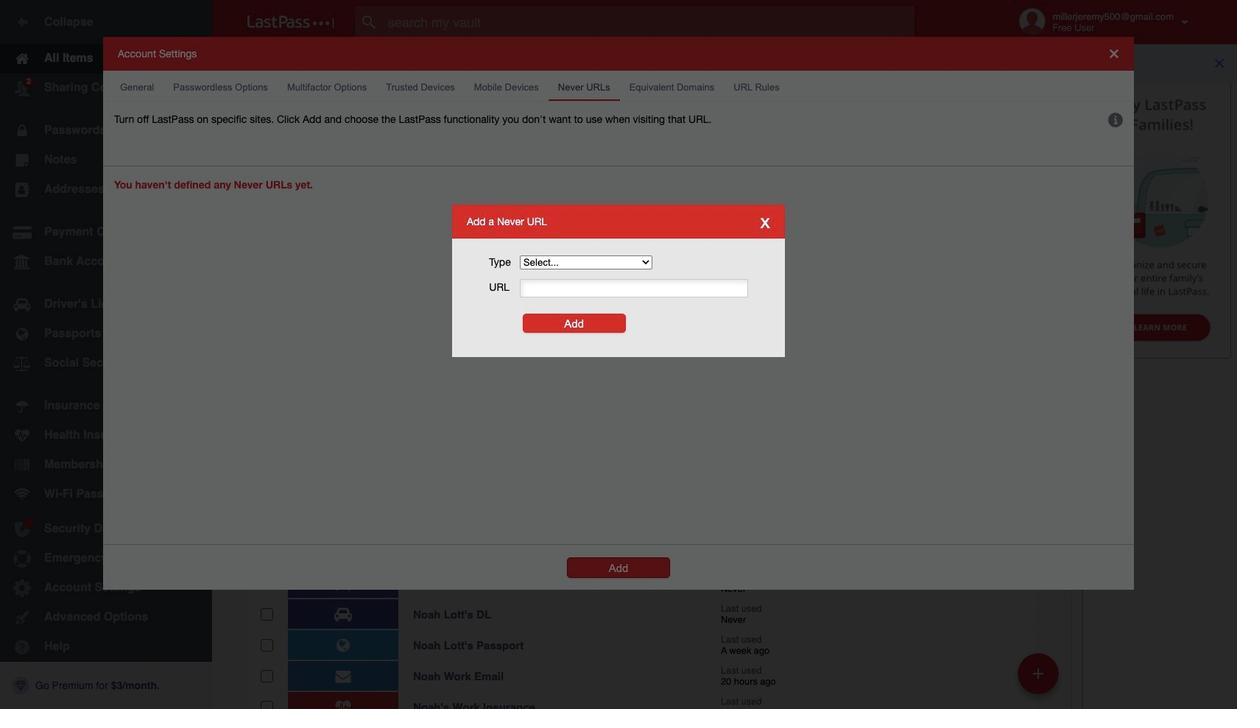 Task type: vqa. For each thing, say whether or not it's contained in the screenshot.
the Main navigation navigation
yes



Task type: describe. For each thing, give the bounding box(es) containing it.
Search search field
[[355, 6, 943, 38]]

new item navigation
[[1013, 649, 1068, 709]]

lastpass image
[[247, 15, 334, 29]]

main content main content
[[212, 125, 1072, 709]]



Task type: locate. For each thing, give the bounding box(es) containing it.
search my vault text field
[[355, 6, 943, 38]]

vault options navigation
[[212, 81, 1083, 125]]

main navigation navigation
[[0, 0, 212, 709]]

new item image
[[1033, 668, 1044, 679]]



